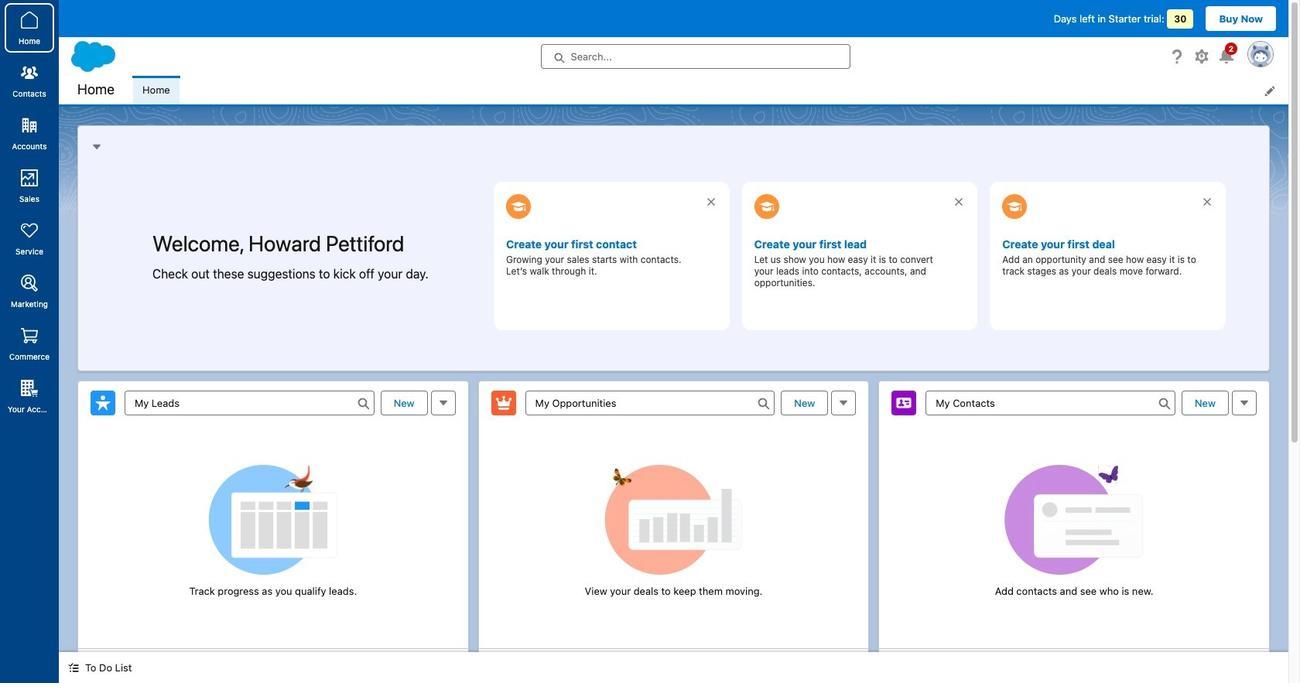 Task type: locate. For each thing, give the bounding box(es) containing it.
list
[[133, 76, 1289, 104]]



Task type: vqa. For each thing, say whether or not it's contained in the screenshot.
Select an Option "text field" to the right
yes



Task type: describe. For each thing, give the bounding box(es) containing it.
text default image
[[68, 663, 79, 674]]

Select an Option text field
[[525, 390, 775, 415]]

Select an Option text field
[[125, 390, 374, 415]]



